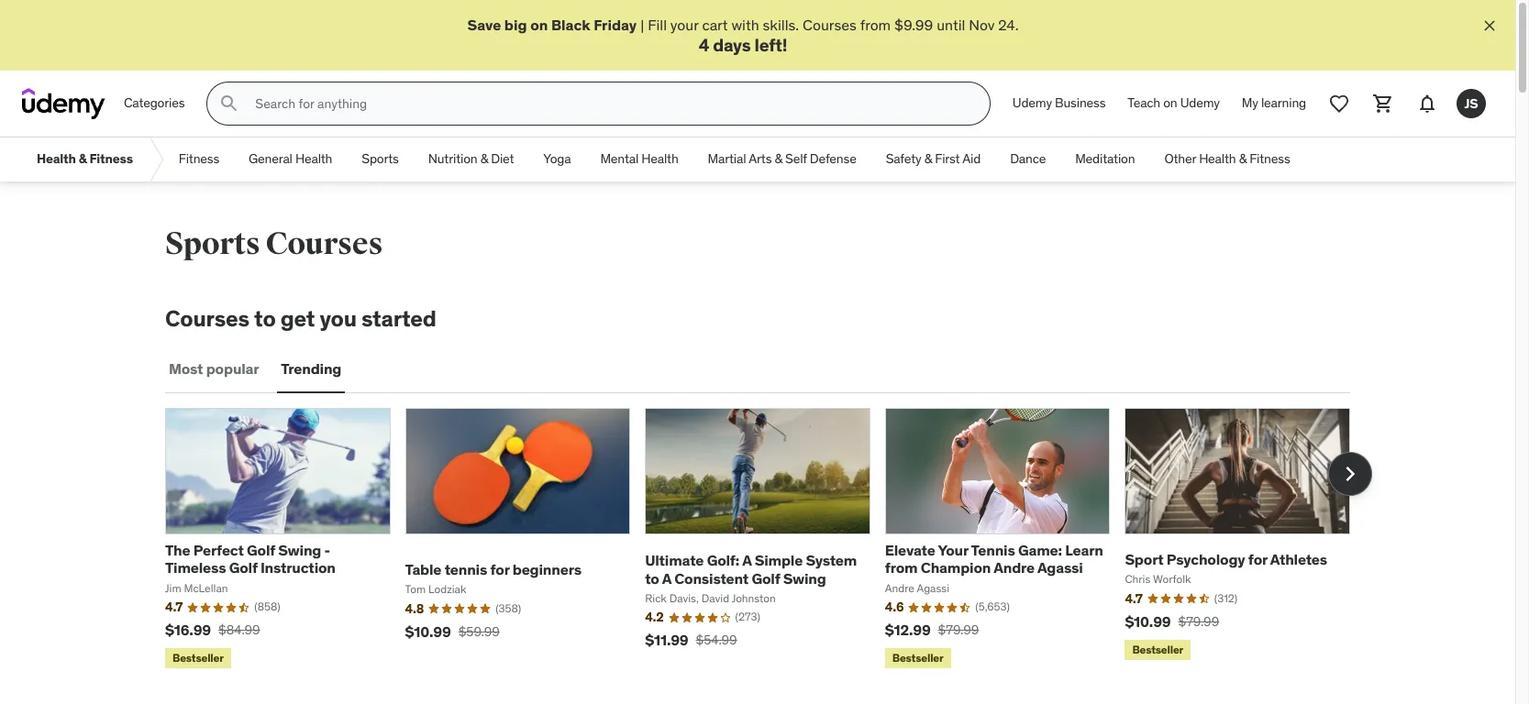 Task type: locate. For each thing, give the bounding box(es) containing it.
health & fitness
[[37, 151, 133, 167]]

& left first
[[925, 151, 932, 167]]

& for nutrition
[[480, 151, 488, 167]]

1 vertical spatial from
[[885, 559, 918, 577]]

sports
[[362, 151, 399, 167], [165, 225, 260, 264]]

1 horizontal spatial to
[[645, 569, 659, 588]]

andre
[[994, 559, 1035, 577]]

until
[[937, 16, 966, 34]]

health
[[37, 151, 76, 167], [295, 151, 332, 167], [642, 151, 679, 167], [1199, 151, 1236, 167]]

perfect
[[193, 541, 244, 560]]

fitness down my learning link
[[1250, 151, 1291, 167]]

golf right golf:
[[752, 569, 780, 588]]

from
[[860, 16, 891, 34], [885, 559, 918, 577]]

sports courses
[[165, 225, 383, 264]]

fitness inside health & fitness link
[[89, 151, 133, 167]]

my learning
[[1242, 95, 1307, 111]]

1 vertical spatial swing
[[783, 569, 826, 588]]

courses to get you started
[[165, 305, 437, 333]]

on
[[530, 16, 548, 34], [1164, 95, 1178, 111]]

2 health from the left
[[295, 151, 332, 167]]

3 health from the left
[[642, 151, 679, 167]]

for left athletes
[[1249, 550, 1268, 569]]

2 horizontal spatial fitness
[[1250, 151, 1291, 167]]

general health link
[[234, 138, 347, 182]]

4 health from the left
[[1199, 151, 1236, 167]]

24.
[[998, 16, 1019, 34]]

most
[[169, 360, 203, 378]]

1 horizontal spatial udemy
[[1181, 95, 1220, 111]]

other
[[1165, 151, 1196, 167]]

fitness inside other health & fitness link
[[1250, 151, 1291, 167]]

fill
[[648, 16, 667, 34]]

carousel element
[[165, 408, 1373, 673]]

0 vertical spatial on
[[530, 16, 548, 34]]

1 vertical spatial sports
[[165, 225, 260, 264]]

0 horizontal spatial sports
[[165, 225, 260, 264]]

for for beginners
[[490, 561, 510, 579]]

from left $9.99
[[860, 16, 891, 34]]

& left self
[[775, 151, 783, 167]]

for
[[1249, 550, 1268, 569], [490, 561, 510, 579]]

& inside health & fitness link
[[79, 151, 87, 167]]

health right general
[[295, 151, 332, 167]]

health right other
[[1199, 151, 1236, 167]]

ultimate golf: a simple system to a consistent golf swing link
[[645, 552, 857, 588]]

teach on udemy link
[[1117, 82, 1231, 126]]

1 horizontal spatial courses
[[266, 225, 383, 264]]

nutrition & diet
[[428, 151, 514, 167]]

golf right timeless
[[229, 559, 257, 577]]

0 horizontal spatial to
[[254, 305, 276, 333]]

to
[[254, 305, 276, 333], [645, 569, 659, 588]]

|
[[641, 16, 644, 34]]

0 vertical spatial courses
[[803, 16, 857, 34]]

1 horizontal spatial sports
[[362, 151, 399, 167]]

diet
[[491, 151, 514, 167]]

big
[[505, 16, 527, 34]]

to left consistent
[[645, 569, 659, 588]]

instruction
[[261, 559, 336, 577]]

& left diet
[[480, 151, 488, 167]]

0 vertical spatial swing
[[278, 541, 321, 560]]

0 vertical spatial from
[[860, 16, 891, 34]]

sports left nutrition
[[362, 151, 399, 167]]

a right golf:
[[742, 552, 752, 570]]

& inside nutrition & diet link
[[480, 151, 488, 167]]

on right big
[[530, 16, 548, 34]]

fitness left the 'arrow pointing to subcategory menu links' image
[[89, 151, 133, 167]]

0 vertical spatial sports
[[362, 151, 399, 167]]

udemy
[[1013, 95, 1052, 111], [1181, 95, 1220, 111]]

udemy left the 'business'
[[1013, 95, 1052, 111]]

udemy left the my
[[1181, 95, 1220, 111]]

0 horizontal spatial a
[[662, 569, 672, 588]]

on right "teach"
[[1164, 95, 1178, 111]]

courses right skills.
[[803, 16, 857, 34]]

5 & from the left
[[1239, 151, 1247, 167]]

2 horizontal spatial courses
[[803, 16, 857, 34]]

yoga link
[[529, 138, 586, 182]]

swing
[[278, 541, 321, 560], [783, 569, 826, 588]]

for right "tennis"
[[490, 561, 510, 579]]

days
[[713, 34, 751, 56]]

udemy business link
[[1002, 82, 1117, 126]]

defense
[[810, 151, 857, 167]]

1 health from the left
[[37, 151, 76, 167]]

most popular button
[[165, 348, 263, 392]]

sports down fitness link
[[165, 225, 260, 264]]

ultimate
[[645, 552, 704, 570]]

-
[[324, 541, 330, 560]]

3 & from the left
[[775, 151, 783, 167]]

sport psychology for athletes link
[[1125, 550, 1328, 569]]

categories button
[[113, 82, 196, 126]]

Search for anything text field
[[252, 88, 968, 119]]

golf right perfect
[[247, 541, 275, 560]]

0 horizontal spatial for
[[490, 561, 510, 579]]

close image
[[1481, 17, 1499, 35]]

1 vertical spatial courses
[[266, 225, 383, 264]]

1 vertical spatial to
[[645, 569, 659, 588]]

sport psychology for athletes
[[1125, 550, 1328, 569]]

health inside mental health link
[[642, 151, 679, 167]]

0 horizontal spatial udemy
[[1013, 95, 1052, 111]]

from left champion
[[885, 559, 918, 577]]

shopping cart with 0 items image
[[1373, 93, 1395, 115]]

courses up 'you' on the left top
[[266, 225, 383, 264]]

& inside martial arts & self defense link
[[775, 151, 783, 167]]

sports for sports
[[362, 151, 399, 167]]

martial
[[708, 151, 746, 167]]

courses up the most popular
[[165, 305, 250, 333]]

3 fitness from the left
[[1250, 151, 1291, 167]]

cart
[[702, 16, 728, 34]]

swing inside the perfect golf swing - timeless golf instruction
[[278, 541, 321, 560]]

other health & fitness
[[1165, 151, 1291, 167]]

& for health
[[79, 151, 87, 167]]

health inside other health & fitness link
[[1199, 151, 1236, 167]]

1 fitness from the left
[[89, 151, 133, 167]]

1 horizontal spatial for
[[1249, 550, 1268, 569]]

2 vertical spatial courses
[[165, 305, 250, 333]]

martial arts & self defense link
[[693, 138, 871, 182]]

with
[[732, 16, 759, 34]]

1 horizontal spatial swing
[[783, 569, 826, 588]]

beginners
[[513, 561, 582, 579]]

arrow pointing to subcategory menu links image
[[148, 138, 164, 182]]

arts
[[749, 151, 772, 167]]

& down the my
[[1239, 151, 1247, 167]]

2 & from the left
[[480, 151, 488, 167]]

1 horizontal spatial on
[[1164, 95, 1178, 111]]

golf
[[247, 541, 275, 560], [229, 559, 257, 577], [752, 569, 780, 588]]

friday
[[594, 16, 637, 34]]

timeless
[[165, 559, 226, 577]]

health for general health
[[295, 151, 332, 167]]

athletes
[[1271, 550, 1328, 569]]

to left get
[[254, 305, 276, 333]]

1 vertical spatial on
[[1164, 95, 1178, 111]]

js link
[[1450, 82, 1494, 126]]

table
[[405, 561, 442, 579]]

nutrition
[[428, 151, 478, 167]]

from inside save big on black friday | fill your cart with skills. courses from $9.99 until nov 24. 4 days left!
[[860, 16, 891, 34]]

game:
[[1018, 541, 1062, 560]]

elevate
[[885, 541, 936, 560]]

courses
[[803, 16, 857, 34], [266, 225, 383, 264], [165, 305, 250, 333]]

a left consistent
[[662, 569, 672, 588]]

simple
[[755, 552, 803, 570]]

learn
[[1065, 541, 1103, 560]]

health down udemy image
[[37, 151, 76, 167]]

health inside general health "link"
[[295, 151, 332, 167]]

elevate your tennis game: learn from champion andre agassi
[[885, 541, 1103, 577]]

submit search image
[[219, 93, 241, 115]]

&
[[79, 151, 87, 167], [480, 151, 488, 167], [775, 151, 783, 167], [925, 151, 932, 167], [1239, 151, 1247, 167]]

1 horizontal spatial fitness
[[179, 151, 219, 167]]

fitness right the 'arrow pointing to subcategory menu links' image
[[179, 151, 219, 167]]

2 fitness from the left
[[179, 151, 219, 167]]

1 & from the left
[[79, 151, 87, 167]]

& down udemy image
[[79, 151, 87, 167]]

general
[[249, 151, 292, 167]]

0 vertical spatial to
[[254, 305, 276, 333]]

0 horizontal spatial fitness
[[89, 151, 133, 167]]

mental
[[600, 151, 639, 167]]

trending button
[[277, 348, 345, 392]]

wishlist image
[[1329, 93, 1351, 115]]

udemy image
[[22, 88, 106, 119]]

tennis
[[971, 541, 1015, 560]]

the
[[165, 541, 190, 560]]

0 horizontal spatial swing
[[278, 541, 321, 560]]

0 horizontal spatial on
[[530, 16, 548, 34]]

most popular
[[169, 360, 259, 378]]

4 & from the left
[[925, 151, 932, 167]]

& inside safety & first aid link
[[925, 151, 932, 167]]

health right the mental
[[642, 151, 679, 167]]



Task type: vqa. For each thing, say whether or not it's contained in the screenshot.
personal at left bottom
no



Task type: describe. For each thing, give the bounding box(es) containing it.
from inside elevate your tennis game: learn from champion andre agassi
[[885, 559, 918, 577]]

0 horizontal spatial courses
[[165, 305, 250, 333]]

general health
[[249, 151, 332, 167]]

teach
[[1128, 95, 1161, 111]]

your
[[671, 16, 699, 34]]

fitness inside fitness link
[[179, 151, 219, 167]]

black
[[551, 16, 591, 34]]

dance link
[[996, 138, 1061, 182]]

yoga
[[543, 151, 571, 167]]

save big on black friday | fill your cart with skills. courses from $9.99 until nov 24. 4 days left!
[[467, 16, 1019, 56]]

for for athletes
[[1249, 550, 1268, 569]]

health inside health & fitness link
[[37, 151, 76, 167]]

on inside save big on black friday | fill your cart with skills. courses from $9.99 until nov 24. 4 days left!
[[530, 16, 548, 34]]

the perfect golf swing - timeless golf instruction
[[165, 541, 336, 577]]

4
[[699, 34, 709, 56]]

health for other health & fitness
[[1199, 151, 1236, 167]]

tennis
[[445, 561, 487, 579]]

teach on udemy
[[1128, 95, 1220, 111]]

self
[[785, 151, 807, 167]]

next image
[[1336, 460, 1365, 489]]

skills.
[[763, 16, 799, 34]]

udemy business
[[1013, 95, 1106, 111]]

to inside the ultimate golf: a simple system to a consistent golf swing
[[645, 569, 659, 588]]

elevate your tennis game: learn from champion andre agassi link
[[885, 541, 1103, 577]]

started
[[362, 305, 437, 333]]

safety
[[886, 151, 922, 167]]

sports for sports courses
[[165, 225, 260, 264]]

sport
[[1125, 550, 1164, 569]]

my learning link
[[1231, 82, 1318, 126]]

mental health link
[[586, 138, 693, 182]]

save
[[467, 16, 501, 34]]

consistent
[[675, 569, 749, 588]]

sports link
[[347, 138, 414, 182]]

& inside other health & fitness link
[[1239, 151, 1247, 167]]

get
[[280, 305, 315, 333]]

safety & first aid
[[886, 151, 981, 167]]

learning
[[1261, 95, 1307, 111]]

champion
[[921, 559, 991, 577]]

nov
[[969, 16, 995, 34]]

system
[[806, 552, 857, 570]]

other health & fitness link
[[1150, 138, 1305, 182]]

1 horizontal spatial a
[[742, 552, 752, 570]]

dance
[[1010, 151, 1046, 167]]

golf:
[[707, 552, 740, 570]]

& for safety
[[925, 151, 932, 167]]

courses inside save big on black friday | fill your cart with skills. courses from $9.99 until nov 24. 4 days left!
[[803, 16, 857, 34]]

1 udemy from the left
[[1013, 95, 1052, 111]]

the perfect golf swing - timeless golf instruction link
[[165, 541, 336, 577]]

nutrition & diet link
[[414, 138, 529, 182]]

$9.99
[[895, 16, 933, 34]]

psychology
[[1167, 550, 1246, 569]]

martial arts & self defense
[[708, 151, 857, 167]]

your
[[938, 541, 969, 560]]

meditation link
[[1061, 138, 1150, 182]]

first
[[935, 151, 960, 167]]

golf inside the ultimate golf: a simple system to a consistent golf swing
[[752, 569, 780, 588]]

table tennis for beginners link
[[405, 561, 582, 579]]

fitness link
[[164, 138, 234, 182]]

health & fitness link
[[22, 138, 148, 182]]

table tennis for beginners
[[405, 561, 582, 579]]

business
[[1055, 95, 1106, 111]]

you
[[320, 305, 357, 333]]

notifications image
[[1417, 93, 1439, 115]]

health for mental health
[[642, 151, 679, 167]]

popular
[[206, 360, 259, 378]]

left!
[[755, 34, 788, 56]]

aid
[[963, 151, 981, 167]]

categories
[[124, 95, 185, 111]]

mental health
[[600, 151, 679, 167]]

ultimate golf: a simple system to a consistent golf swing
[[645, 552, 857, 588]]

swing inside the ultimate golf: a simple system to a consistent golf swing
[[783, 569, 826, 588]]

2 udemy from the left
[[1181, 95, 1220, 111]]

js
[[1465, 95, 1479, 112]]

agassi
[[1038, 559, 1083, 577]]

safety & first aid link
[[871, 138, 996, 182]]

my
[[1242, 95, 1259, 111]]



